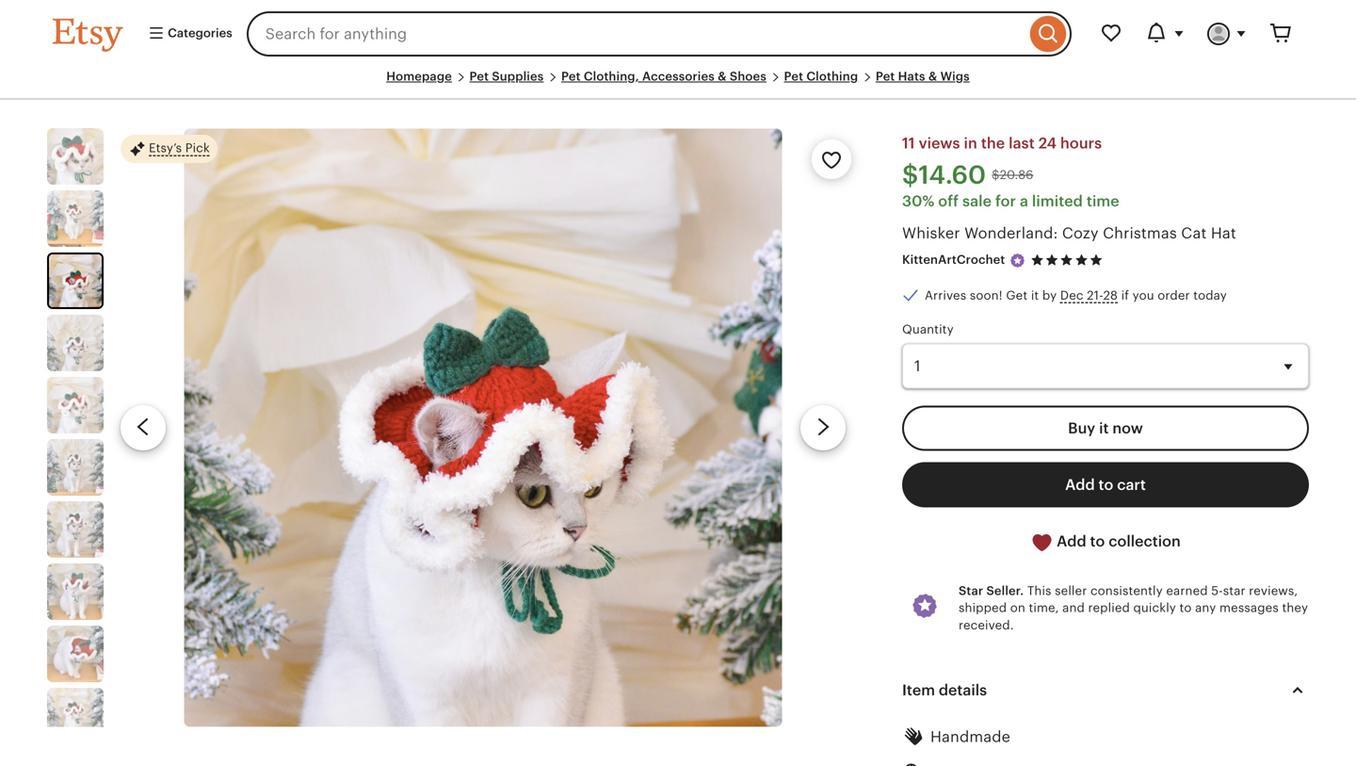 Task type: vqa. For each thing, say whether or not it's contained in the screenshot.
Advent Calendars: 25%+ Off link
no



Task type: describe. For each thing, give the bounding box(es) containing it.
reviews,
[[1250, 584, 1299, 598]]

pet supplies link
[[470, 69, 544, 83]]

last
[[1009, 135, 1035, 152]]

details
[[939, 682, 988, 699]]

on
[[1011, 601, 1026, 615]]

in
[[964, 135, 978, 152]]

seller.
[[987, 584, 1024, 598]]

hours
[[1061, 135, 1103, 152]]

quantity
[[903, 322, 954, 336]]

hats
[[899, 69, 926, 83]]

pet hats & wigs link
[[876, 69, 970, 83]]

whisker wonderland: cozy christmas cat hat image 5 image
[[47, 377, 104, 434]]

5-
[[1212, 584, 1224, 598]]

21-
[[1088, 288, 1104, 302]]

accessories
[[643, 69, 715, 83]]

christmas
[[1103, 225, 1178, 241]]

pet clothing link
[[784, 69, 859, 83]]

homepage link
[[387, 69, 452, 83]]

whisker wonderland: cozy christmas cat hat image 10 image
[[47, 688, 104, 745]]

hat
[[1212, 225, 1237, 241]]

none search field inside categories banner
[[247, 11, 1072, 57]]

11 views in the last 24 hours
[[903, 135, 1103, 152]]

today
[[1194, 288, 1228, 302]]

seller
[[1055, 584, 1088, 598]]

Search for anything text field
[[247, 11, 1026, 57]]

this
[[1028, 584, 1052, 598]]

collection
[[1109, 533, 1181, 550]]

item
[[903, 682, 936, 699]]

by
[[1043, 288, 1058, 302]]

time,
[[1029, 601, 1060, 615]]

if
[[1122, 288, 1130, 302]]

2 & from the left
[[929, 69, 938, 83]]

whisker wonderland: cozy christmas cat hat image 7 image
[[47, 501, 104, 558]]

quickly
[[1134, 601, 1177, 615]]

clothing,
[[584, 69, 639, 83]]

11
[[903, 135, 916, 152]]

star seller.
[[959, 584, 1024, 598]]

cat
[[1182, 225, 1207, 241]]

homepage
[[387, 69, 452, 83]]

this seller consistently earned 5-star reviews, shipped on time, and replied quickly to any messages they received.
[[959, 584, 1309, 632]]

star_seller image
[[1009, 252, 1026, 269]]

categories
[[165, 26, 232, 40]]

to for collection
[[1091, 533, 1106, 550]]

views
[[919, 135, 961, 152]]

pet supplies
[[470, 69, 544, 83]]

30% off sale for a limited time
[[903, 192, 1120, 209]]

pet for pet clothing
[[784, 69, 804, 83]]

etsy's pick button
[[121, 134, 218, 164]]

1 & from the left
[[718, 69, 727, 83]]

the
[[982, 135, 1006, 152]]

earned
[[1167, 584, 1209, 598]]

received.
[[959, 618, 1014, 632]]

messages
[[1220, 601, 1279, 615]]

time
[[1087, 192, 1120, 209]]

whisker wonderland: cozy christmas cat hat a hat image
[[47, 315, 104, 371]]

cart
[[1118, 477, 1147, 493]]

handmade
[[931, 728, 1011, 745]]

wigs
[[941, 69, 970, 83]]

30%
[[903, 192, 935, 209]]

clothing
[[807, 69, 859, 83]]

it inside button
[[1100, 420, 1109, 437]]

star
[[1224, 584, 1246, 598]]

$14.60 $20.86
[[903, 160, 1034, 190]]

they
[[1283, 601, 1309, 615]]

whisker wonderland: cozy christmas cat hat image 6 image
[[47, 439, 104, 496]]

24
[[1039, 135, 1057, 152]]



Task type: locate. For each thing, give the bounding box(es) containing it.
0 vertical spatial add
[[1066, 477, 1096, 493]]

now
[[1113, 420, 1144, 437]]

buy it now
[[1069, 420, 1144, 437]]

wonderland:
[[965, 225, 1059, 241]]

whisker wonderland: cozy christmas cat hat image 8 image
[[47, 564, 104, 620]]

buy it now button
[[903, 406, 1310, 451]]

whisker wonderland: cozy christmas cat hat image 9 image
[[47, 626, 104, 682]]

pet left clothing
[[784, 69, 804, 83]]

add left cart
[[1066, 477, 1096, 493]]

soon! get
[[970, 288, 1028, 302]]

pet clothing
[[784, 69, 859, 83]]

for
[[996, 192, 1017, 209]]

add for add to collection
[[1057, 533, 1087, 550]]

add to cart button
[[903, 462, 1310, 508]]

etsy's pick
[[149, 141, 210, 155]]

to
[[1099, 477, 1114, 493], [1091, 533, 1106, 550], [1180, 601, 1192, 615]]

2 vertical spatial to
[[1180, 601, 1192, 615]]

add to collection
[[1054, 533, 1181, 550]]

to down earned
[[1180, 601, 1192, 615]]

add up seller
[[1057, 533, 1087, 550]]

1 horizontal spatial &
[[929, 69, 938, 83]]

star
[[959, 584, 984, 598]]

arrives
[[925, 288, 967, 302]]

to left collection
[[1091, 533, 1106, 550]]

and
[[1063, 601, 1085, 615]]

pet hats & wigs
[[876, 69, 970, 83]]

whisker wonderland: cozy christmas cat hat image 3 image
[[184, 128, 783, 727], [49, 255, 102, 307]]

None search field
[[247, 11, 1072, 57]]

any
[[1196, 601, 1217, 615]]

to for cart
[[1099, 477, 1114, 493]]

pick
[[185, 141, 210, 155]]

$20.86
[[992, 168, 1034, 182]]

& left the shoes
[[718, 69, 727, 83]]

add for add to cart
[[1066, 477, 1096, 493]]

etsy's
[[149, 141, 182, 155]]

shipped
[[959, 601, 1007, 615]]

it right buy
[[1100, 420, 1109, 437]]

&
[[718, 69, 727, 83], [929, 69, 938, 83]]

pet for pet hats & wigs
[[876, 69, 896, 83]]

1 pet from the left
[[470, 69, 489, 83]]

add inside add to collection button
[[1057, 533, 1087, 550]]

to inside this seller consistently earned 5-star reviews, shipped on time, and replied quickly to any messages they received.
[[1180, 601, 1192, 615]]

to left cart
[[1099, 477, 1114, 493]]

order
[[1158, 288, 1191, 302]]

cozy
[[1063, 225, 1099, 241]]

whisker wonderland: cozy christmas cat hat image 2 image
[[47, 191, 104, 247]]

& right hats
[[929, 69, 938, 83]]

$14.60
[[903, 160, 987, 190]]

it left by
[[1032, 288, 1040, 302]]

whisker
[[903, 225, 961, 241]]

0 horizontal spatial it
[[1032, 288, 1040, 302]]

0 horizontal spatial whisker wonderland: cozy christmas cat hat image 3 image
[[49, 255, 102, 307]]

pet left hats
[[876, 69, 896, 83]]

1 vertical spatial to
[[1091, 533, 1106, 550]]

kittenartcrochet link
[[903, 253, 1006, 267]]

whisker wonderland: cozy christmas cat hat
[[903, 225, 1237, 241]]

you
[[1133, 288, 1155, 302]]

3 pet from the left
[[784, 69, 804, 83]]

whisker wonderland: cozy christmas cat hat image 1 image
[[47, 128, 104, 185]]

4 pet from the left
[[876, 69, 896, 83]]

replied
[[1089, 601, 1131, 615]]

menu bar
[[53, 68, 1304, 100]]

menu bar containing homepage
[[53, 68, 1304, 100]]

0 vertical spatial it
[[1032, 288, 1040, 302]]

it
[[1032, 288, 1040, 302], [1100, 420, 1109, 437]]

arrives soon! get it by dec 21-28 if you order today
[[925, 288, 1228, 302]]

pet for pet supplies
[[470, 69, 489, 83]]

1 horizontal spatial it
[[1100, 420, 1109, 437]]

item details button
[[886, 668, 1327, 713]]

consistently
[[1091, 584, 1163, 598]]

28
[[1104, 288, 1119, 302]]

add inside add to cart button
[[1066, 477, 1096, 493]]

categories banner
[[19, 0, 1338, 68]]

pet left the supplies
[[470, 69, 489, 83]]

2 pet from the left
[[562, 69, 581, 83]]

categories button
[[134, 17, 241, 51]]

0 horizontal spatial &
[[718, 69, 727, 83]]

buy
[[1069, 420, 1096, 437]]

item details
[[903, 682, 988, 699]]

0 vertical spatial to
[[1099, 477, 1114, 493]]

add to cart
[[1066, 477, 1147, 493]]

sale
[[963, 192, 992, 209]]

pet
[[470, 69, 489, 83], [562, 69, 581, 83], [784, 69, 804, 83], [876, 69, 896, 83]]

1 horizontal spatial whisker wonderland: cozy christmas cat hat image 3 image
[[184, 128, 783, 727]]

limited
[[1033, 192, 1084, 209]]

a
[[1020, 192, 1029, 209]]

1 vertical spatial add
[[1057, 533, 1087, 550]]

shoes
[[730, 69, 767, 83]]

pet left 'clothing,'
[[562, 69, 581, 83]]

dec
[[1061, 288, 1084, 302]]

pet clothing, accessories & shoes
[[562, 69, 767, 83]]

pet for pet clothing, accessories & shoes
[[562, 69, 581, 83]]

add
[[1066, 477, 1096, 493], [1057, 533, 1087, 550]]

off
[[939, 192, 959, 209]]

supplies
[[492, 69, 544, 83]]

1 vertical spatial it
[[1100, 420, 1109, 437]]

pet clothing, accessories & shoes link
[[562, 69, 767, 83]]

kittenartcrochet
[[903, 253, 1006, 267]]

add to collection button
[[903, 519, 1310, 565]]



